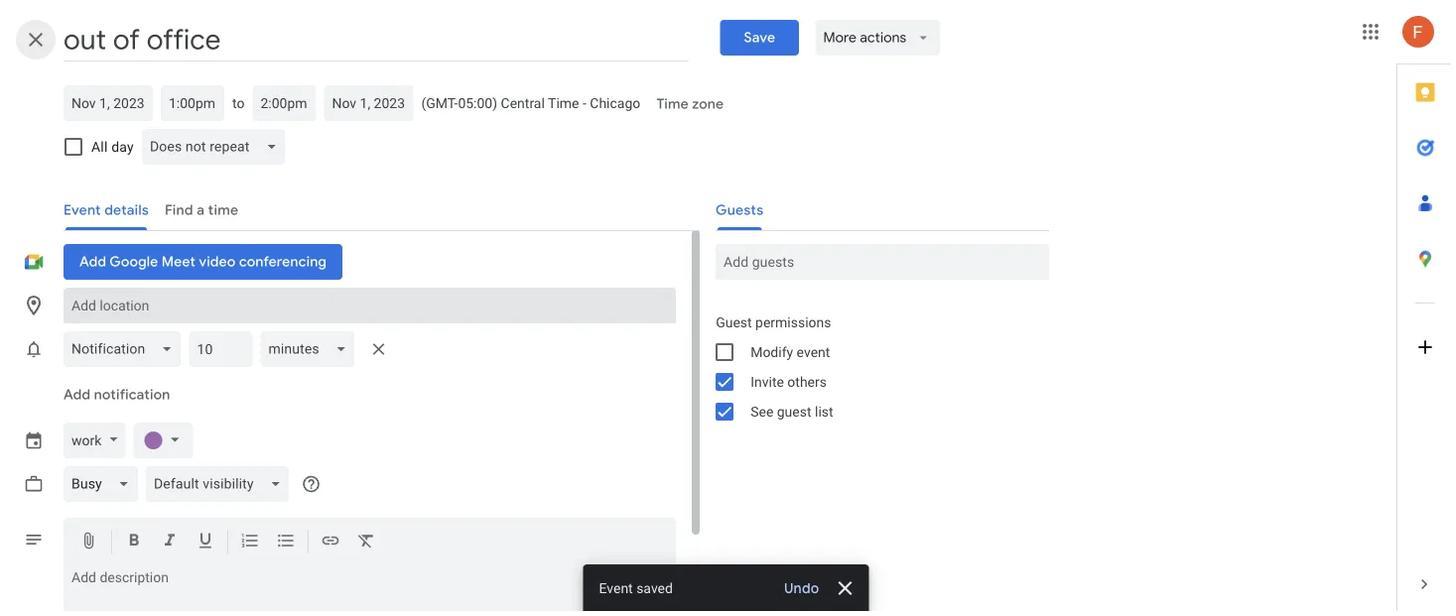 Task type: describe. For each thing, give the bounding box(es) containing it.
central
[[501, 95, 545, 111]]

event
[[797, 344, 830, 360]]

Minutes in advance for notification number field
[[197, 332, 245, 367]]

italic image
[[160, 531, 180, 554]]

group containing guest permissions
[[700, 308, 1050, 427]]

10 minutes before element
[[64, 328, 395, 371]]

more actions arrow_drop_down
[[823, 29, 932, 47]]

add notification button
[[56, 371, 178, 419]]

permissions
[[756, 314, 832, 331]]

actions
[[860, 29, 907, 47]]

Location text field
[[71, 288, 668, 324]]

see guest list
[[751, 404, 834, 420]]

invite others
[[751, 374, 827, 390]]

Guests text field
[[724, 244, 1042, 280]]

chicago
[[590, 95, 641, 111]]

-
[[583, 95, 587, 111]]

numbered list image
[[240, 531, 260, 554]]

undo button
[[776, 579, 828, 599]]

to
[[232, 95, 245, 111]]

Start time text field
[[169, 91, 216, 115]]

modify
[[751, 344, 793, 360]]

day
[[111, 139, 134, 155]]

bulleted list image
[[276, 531, 296, 554]]

modify event
[[751, 344, 830, 360]]

End time text field
[[261, 91, 308, 115]]

(gmt-05:00) central time - chicago
[[421, 95, 641, 111]]

see
[[751, 404, 774, 420]]

guest
[[716, 314, 752, 331]]

event
[[599, 580, 633, 597]]

Title text field
[[64, 18, 689, 62]]

formatting options toolbar
[[64, 518, 676, 566]]



Task type: vqa. For each thing, say whether or not it's contained in the screenshot.
'Formatting options' toolbar on the bottom left of page
yes



Task type: locate. For each thing, give the bounding box(es) containing it.
arrow_drop_down
[[914, 29, 932, 47]]

all day
[[91, 139, 134, 155]]

underline image
[[196, 531, 215, 554]]

guest
[[777, 404, 812, 420]]

time left -
[[548, 95, 579, 111]]

save
[[744, 29, 776, 47]]

time
[[548, 95, 579, 111], [657, 95, 689, 113]]

list
[[815, 404, 834, 420]]

1 horizontal spatial time
[[657, 95, 689, 113]]

remove formatting image
[[356, 531, 376, 554]]

tab list
[[1398, 65, 1453, 557]]

saved
[[637, 580, 673, 597]]

time zone
[[657, 95, 724, 113]]

more
[[823, 29, 857, 47]]

add
[[64, 386, 91, 404]]

insert link image
[[321, 531, 341, 554]]

work
[[71, 432, 102, 449]]

event saved
[[599, 580, 673, 597]]

Start date text field
[[71, 91, 145, 115]]

(gmt-
[[421, 95, 458, 111]]

undo
[[784, 580, 820, 598]]

guest permissions
[[716, 314, 832, 331]]

others
[[788, 374, 827, 390]]

Description text field
[[64, 570, 676, 613]]

invite
[[751, 374, 784, 390]]

End date text field
[[332, 91, 405, 115]]

0 horizontal spatial time
[[548, 95, 579, 111]]

05:00)
[[458, 95, 498, 111]]

time left 'zone'
[[657, 95, 689, 113]]

notification
[[94, 386, 170, 404]]

save button
[[720, 20, 800, 56]]

all
[[91, 139, 108, 155]]

zone
[[692, 95, 724, 113]]

time zone button
[[649, 86, 732, 122]]

add notification
[[64, 386, 170, 404]]

time inside button
[[657, 95, 689, 113]]

group
[[700, 308, 1050, 427]]

bold image
[[124, 531, 144, 554]]

None field
[[142, 129, 293, 165], [64, 332, 189, 367], [261, 332, 363, 367], [64, 467, 146, 502], [146, 467, 297, 502], [142, 129, 293, 165], [64, 332, 189, 367], [261, 332, 363, 367], [64, 467, 146, 502], [146, 467, 297, 502]]



